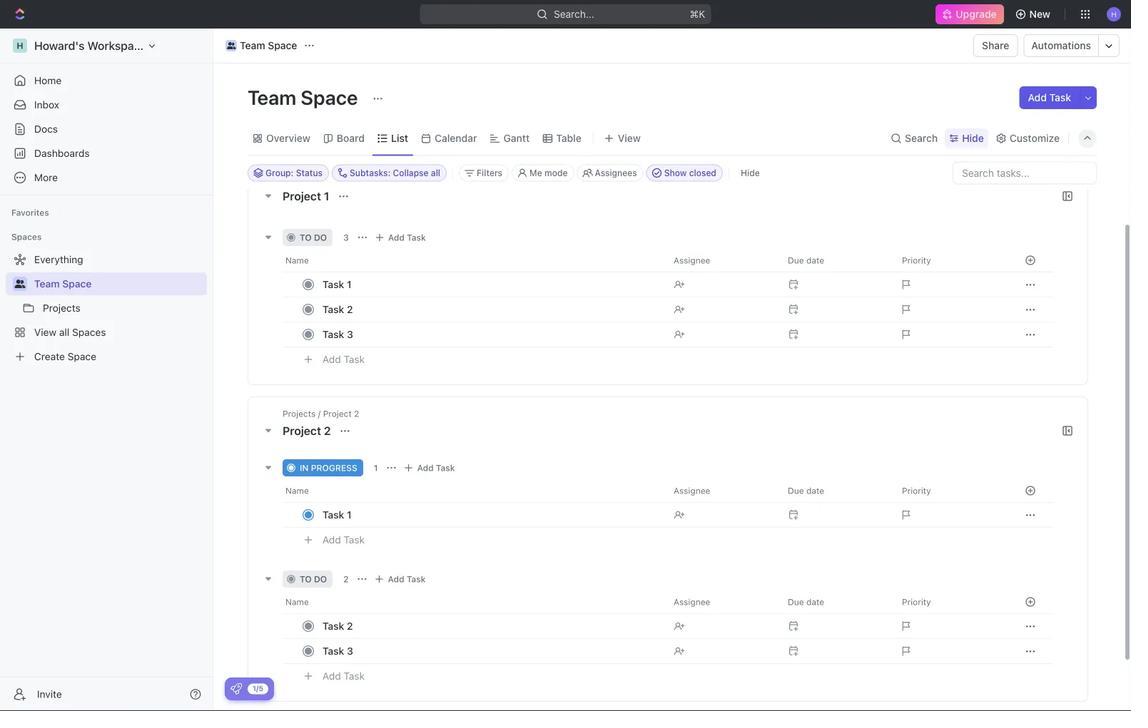 Task type: vqa. For each thing, say whether or not it's contained in the screenshot.
Task 2 at bottom
yes



Task type: describe. For each thing, give the bounding box(es) containing it.
search...
[[554, 8, 595, 20]]

create space link
[[6, 346, 204, 368]]

0 horizontal spatial team space link
[[34, 273, 204, 296]]

hide button
[[946, 129, 989, 149]]

‎task 1
[[323, 279, 352, 291]]

upgrade
[[956, 8, 997, 20]]

team space inside sidebar navigation
[[34, 278, 92, 290]]

me mode
[[530, 168, 568, 178]]

list link
[[388, 129, 408, 149]]

1 assignee button from the top
[[666, 249, 780, 272]]

space right user group image
[[268, 40, 297, 51]]

favorites button
[[6, 204, 55, 221]]

gantt
[[504, 132, 530, 144]]

home link
[[6, 69, 207, 92]]

1 due date button from the top
[[780, 249, 894, 272]]

space up board link
[[301, 85, 358, 109]]

projects link
[[43, 297, 204, 320]]

0 vertical spatial team
[[240, 40, 265, 51]]

me
[[530, 168, 543, 178]]

new
[[1030, 8, 1051, 20]]

everything link
[[6, 249, 204, 271]]

howard's workspace
[[34, 39, 147, 52]]

dashboards link
[[6, 142, 207, 165]]

h button
[[1103, 3, 1126, 26]]

view button
[[600, 129, 646, 149]]

task 3 for second the task 3 link from the top of the page
[[323, 646, 353, 658]]

home
[[34, 75, 62, 86]]

1/5
[[253, 685, 264, 693]]

task 1
[[323, 510, 352, 521]]

1 for ‎task 1
[[347, 279, 352, 291]]

projects for projects
[[43, 302, 81, 314]]

1 vertical spatial project
[[323, 409, 352, 419]]

to do for 3
[[300, 233, 327, 243]]

name button for 2
[[283, 591, 666, 614]]

share button
[[974, 34, 1019, 57]]

more
[[34, 172, 58, 184]]

overview
[[266, 132, 311, 144]]

more button
[[6, 166, 207, 189]]

1 due from the top
[[788, 256, 804, 266]]

project for project 2
[[283, 425, 321, 438]]

customize
[[1010, 132, 1060, 144]]

‎task for ‎task 1
[[323, 279, 344, 291]]

‎task 1 link
[[319, 275, 663, 295]]

view for view
[[618, 132, 641, 144]]

overview link
[[264, 129, 311, 149]]

howard's
[[34, 39, 85, 52]]

task 2
[[323, 621, 353, 633]]

due for 2
[[788, 598, 804, 608]]

date for 2
[[807, 598, 825, 608]]

share
[[983, 40, 1010, 51]]

assignee for 1
[[674, 486, 711, 496]]

search button
[[887, 129, 943, 149]]

collapse
[[393, 168, 429, 178]]

new button
[[1010, 3, 1060, 26]]

0 vertical spatial 3
[[344, 233, 349, 243]]

show
[[665, 168, 687, 178]]

‎task 2
[[323, 304, 353, 316]]

show closed button
[[647, 165, 723, 182]]

1 priority from the top
[[903, 256, 932, 266]]

task 2 link
[[319, 617, 663, 637]]

table
[[556, 132, 582, 144]]

subtasks: collapse all
[[350, 168, 441, 178]]

/
[[318, 409, 321, 419]]

in
[[300, 463, 309, 473]]

spaces inside tree
[[72, 327, 106, 338]]

list
[[391, 132, 408, 144]]

1 for project 1
[[324, 190, 330, 203]]

due date button for 2
[[780, 591, 894, 614]]

do for 3
[[314, 233, 327, 243]]

filters
[[477, 168, 503, 178]]

mode
[[545, 168, 568, 178]]

onboarding checklist button element
[[231, 684, 242, 696]]

space down everything
[[62, 278, 92, 290]]

progress
[[311, 463, 358, 473]]

task 1 link
[[319, 505, 663, 526]]

3 for 2nd the task 3 link from the bottom of the page
[[347, 329, 353, 341]]

1 name from the top
[[286, 256, 309, 266]]

create
[[34, 351, 65, 363]]

project 1
[[283, 190, 332, 203]]

invite
[[37, 689, 62, 701]]

favorites
[[11, 208, 49, 218]]

inbox
[[34, 99, 59, 111]]

me mode button
[[512, 165, 574, 182]]

hide button
[[735, 165, 766, 182]]

show closed
[[665, 168, 717, 178]]

docs
[[34, 123, 58, 135]]

2 for project 2
[[324, 425, 331, 438]]

assignee button for 2
[[666, 591, 780, 614]]

1 vertical spatial team
[[248, 85, 297, 109]]

board link
[[334, 129, 365, 149]]

0 vertical spatial team space link
[[222, 37, 301, 54]]

filters button
[[459, 165, 509, 182]]

assignees button
[[577, 165, 644, 182]]

1 date from the top
[[807, 256, 825, 266]]

table link
[[554, 129, 582, 149]]

projects / project 2
[[283, 409, 359, 419]]



Task type: locate. For each thing, give the bounding box(es) containing it.
user group image
[[15, 280, 25, 288]]

‎task 2 link
[[319, 300, 663, 320]]

2 inside task 2 link
[[347, 621, 353, 633]]

spaces up create space link
[[72, 327, 106, 338]]

2 for task 2
[[347, 621, 353, 633]]

‎task for ‎task 2
[[323, 304, 344, 316]]

3 due date button from the top
[[780, 591, 894, 614]]

status
[[296, 168, 323, 178]]

2 task 3 link from the top
[[319, 642, 663, 662]]

1 for task 1
[[347, 510, 352, 521]]

1 task 3 link from the top
[[319, 325, 663, 345]]

2 task 3 from the top
[[323, 646, 353, 658]]

to do up task 2 on the left bottom
[[300, 575, 327, 585]]

create space
[[34, 351, 96, 363]]

assignee button for 1
[[666, 480, 780, 503]]

upgrade link
[[936, 4, 1004, 24]]

spaces
[[11, 232, 42, 242], [72, 327, 106, 338]]

2 vertical spatial name
[[286, 598, 309, 608]]

assignee button
[[666, 249, 780, 272], [666, 480, 780, 503], [666, 591, 780, 614]]

projects
[[43, 302, 81, 314], [283, 409, 316, 419]]

all
[[431, 168, 441, 178], [59, 327, 69, 338]]

2 name from the top
[[286, 486, 309, 496]]

1 vertical spatial to do
[[300, 575, 327, 585]]

task 3 link down ‎task 2 link
[[319, 325, 663, 345]]

2
[[347, 304, 353, 316], [354, 409, 359, 419], [324, 425, 331, 438], [344, 575, 349, 585], [347, 621, 353, 633]]

1 priority button from the top
[[894, 249, 1008, 272]]

0 vertical spatial to
[[300, 233, 312, 243]]

in progress
[[300, 463, 358, 473]]

1 horizontal spatial team space link
[[222, 37, 301, 54]]

2 vertical spatial assignee button
[[666, 591, 780, 614]]

2 vertical spatial priority button
[[894, 591, 1008, 614]]

task 3 down ‎task 2
[[323, 329, 353, 341]]

spaces down favorites at the left top
[[11, 232, 42, 242]]

0 vertical spatial project
[[283, 190, 321, 203]]

name button
[[283, 249, 666, 272], [283, 480, 666, 503], [283, 591, 666, 614]]

task 3 link down task 2 link
[[319, 642, 663, 662]]

customize button
[[992, 129, 1065, 149]]

1 do from the top
[[314, 233, 327, 243]]

inbox link
[[6, 94, 207, 116]]

do for 2
[[314, 575, 327, 585]]

0 horizontal spatial spaces
[[11, 232, 42, 242]]

2 date from the top
[[807, 486, 825, 496]]

1 vertical spatial team space
[[248, 85, 362, 109]]

1 vertical spatial assignee button
[[666, 480, 780, 503]]

do down project 1
[[314, 233, 327, 243]]

1 vertical spatial task 3 link
[[319, 642, 663, 662]]

task 3 link
[[319, 325, 663, 345], [319, 642, 663, 662]]

view inside tree
[[34, 327, 57, 338]]

priority for 2
[[903, 598, 932, 608]]

3
[[344, 233, 349, 243], [347, 329, 353, 341], [347, 646, 353, 658]]

0 vertical spatial date
[[807, 256, 825, 266]]

view inside button
[[618, 132, 641, 144]]

hide right closed
[[741, 168, 760, 178]]

1 name button from the top
[[283, 249, 666, 272]]

hide inside button
[[741, 168, 760, 178]]

3 assignee button from the top
[[666, 591, 780, 614]]

2 vertical spatial project
[[283, 425, 321, 438]]

date
[[807, 256, 825, 266], [807, 486, 825, 496], [807, 598, 825, 608]]

1 to do from the top
[[300, 233, 327, 243]]

team space right user group image
[[240, 40, 297, 51]]

team down everything
[[34, 278, 60, 290]]

0 vertical spatial due
[[788, 256, 804, 266]]

task 3
[[323, 329, 353, 341], [323, 646, 353, 658]]

1 vertical spatial assignee
[[674, 486, 711, 496]]

⌘k
[[690, 8, 706, 20]]

task
[[1050, 92, 1072, 104], [407, 233, 426, 243], [323, 329, 344, 341], [344, 354, 365, 366], [436, 463, 455, 473], [323, 510, 344, 521], [344, 535, 365, 546], [407, 575, 426, 585], [323, 621, 344, 633], [323, 646, 344, 658], [344, 671, 365, 683]]

tree containing everything
[[6, 249, 207, 368]]

1 ‎task from the top
[[323, 279, 344, 291]]

0 vertical spatial do
[[314, 233, 327, 243]]

team
[[240, 40, 265, 51], [248, 85, 297, 109], [34, 278, 60, 290]]

assignees
[[595, 168, 637, 178]]

1 vertical spatial task 3
[[323, 646, 353, 658]]

2 vertical spatial priority
[[903, 598, 932, 608]]

0 vertical spatial hide
[[963, 132, 985, 144]]

1 vertical spatial spaces
[[72, 327, 106, 338]]

0 horizontal spatial all
[[59, 327, 69, 338]]

hide inside dropdown button
[[963, 132, 985, 144]]

1 vertical spatial due date
[[788, 486, 825, 496]]

to do for 2
[[300, 575, 327, 585]]

0 vertical spatial assignee button
[[666, 249, 780, 272]]

3 for second the task 3 link from the top of the page
[[347, 646, 353, 658]]

0 vertical spatial projects
[[43, 302, 81, 314]]

3 due date from the top
[[788, 598, 825, 608]]

team space link
[[222, 37, 301, 54], [34, 273, 204, 296]]

team space up the overview
[[248, 85, 362, 109]]

to
[[300, 233, 312, 243], [300, 575, 312, 585]]

1 vertical spatial do
[[314, 575, 327, 585]]

date for 1
[[807, 486, 825, 496]]

h inside the howard's workspace, , element
[[17, 41, 23, 51]]

everything
[[34, 254, 83, 266]]

due date for 1
[[788, 486, 825, 496]]

1 vertical spatial all
[[59, 327, 69, 338]]

2 due date button from the top
[[780, 480, 894, 503]]

2 vertical spatial due date button
[[780, 591, 894, 614]]

1 task 3 from the top
[[323, 329, 353, 341]]

0 horizontal spatial view
[[34, 327, 57, 338]]

all inside tree
[[59, 327, 69, 338]]

hide right 'search'
[[963, 132, 985, 144]]

1 horizontal spatial all
[[431, 168, 441, 178]]

1 horizontal spatial view
[[618, 132, 641, 144]]

task 3 down task 2 on the left bottom
[[323, 646, 353, 658]]

add
[[1029, 92, 1048, 104], [388, 233, 405, 243], [323, 354, 341, 366], [417, 463, 434, 473], [323, 535, 341, 546], [388, 575, 405, 585], [323, 671, 341, 683]]

3 priority button from the top
[[894, 591, 1008, 614]]

view
[[618, 132, 641, 144], [34, 327, 57, 338]]

0 vertical spatial priority
[[903, 256, 932, 266]]

2 priority button from the top
[[894, 480, 1008, 503]]

group:
[[266, 168, 294, 178]]

assignee for 2
[[674, 598, 711, 608]]

1 vertical spatial name button
[[283, 480, 666, 503]]

assignee
[[674, 256, 711, 266], [674, 486, 711, 496], [674, 598, 711, 608]]

2 vertical spatial name button
[[283, 591, 666, 614]]

closed
[[690, 168, 717, 178]]

board
[[337, 132, 365, 144]]

2 priority from the top
[[903, 486, 932, 496]]

2 vertical spatial due
[[788, 598, 804, 608]]

0 vertical spatial task 3
[[323, 329, 353, 341]]

project for project 1
[[283, 190, 321, 203]]

0 vertical spatial name
[[286, 256, 309, 266]]

name for in progress
[[286, 486, 309, 496]]

1 vertical spatial ‎task
[[323, 304, 344, 316]]

1 horizontal spatial hide
[[963, 132, 985, 144]]

3 name button from the top
[[283, 591, 666, 614]]

1 vertical spatial priority button
[[894, 480, 1008, 503]]

0 vertical spatial spaces
[[11, 232, 42, 242]]

1
[[324, 190, 330, 203], [347, 279, 352, 291], [374, 463, 378, 473], [347, 510, 352, 521]]

due date
[[788, 256, 825, 266], [788, 486, 825, 496], [788, 598, 825, 608]]

do up task 2 on the left bottom
[[314, 575, 327, 585]]

2 vertical spatial date
[[807, 598, 825, 608]]

1 vertical spatial view
[[34, 327, 57, 338]]

view all spaces link
[[6, 321, 204, 344]]

1 vertical spatial priority
[[903, 486, 932, 496]]

‎task down ‎task 1
[[323, 304, 344, 316]]

1 to from the top
[[300, 233, 312, 243]]

team right user group image
[[240, 40, 265, 51]]

0 vertical spatial ‎task
[[323, 279, 344, 291]]

to for 3
[[300, 233, 312, 243]]

due date button
[[780, 249, 894, 272], [780, 480, 894, 503], [780, 591, 894, 614]]

1 horizontal spatial spaces
[[72, 327, 106, 338]]

to for 2
[[300, 575, 312, 585]]

tree inside sidebar navigation
[[6, 249, 207, 368]]

projects inside sidebar navigation
[[43, 302, 81, 314]]

calendar
[[435, 132, 477, 144]]

priority button for 1
[[894, 480, 1008, 503]]

all up create space
[[59, 327, 69, 338]]

name
[[286, 256, 309, 266], [286, 486, 309, 496], [286, 598, 309, 608]]

2 due date from the top
[[788, 486, 825, 496]]

priority for 1
[[903, 486, 932, 496]]

1 vertical spatial to
[[300, 575, 312, 585]]

3 up ‎task 1
[[344, 233, 349, 243]]

0 horizontal spatial h
[[17, 41, 23, 51]]

gantt link
[[501, 129, 530, 149]]

3 date from the top
[[807, 598, 825, 608]]

3 assignee from the top
[[674, 598, 711, 608]]

3 priority from the top
[[903, 598, 932, 608]]

onboarding checklist button image
[[231, 684, 242, 696]]

automations button
[[1025, 35, 1099, 56]]

1 due date from the top
[[788, 256, 825, 266]]

team space
[[240, 40, 297, 51], [248, 85, 362, 109], [34, 278, 92, 290]]

team space down everything
[[34, 278, 92, 290]]

name button for 1
[[283, 480, 666, 503]]

project 2
[[283, 425, 334, 438]]

view up create
[[34, 327, 57, 338]]

0 horizontal spatial projects
[[43, 302, 81, 314]]

2 assignee from the top
[[674, 486, 711, 496]]

1 vertical spatial 3
[[347, 329, 353, 341]]

priority
[[903, 256, 932, 266], [903, 486, 932, 496], [903, 598, 932, 608]]

2 to do from the top
[[300, 575, 327, 585]]

projects up the view all spaces
[[43, 302, 81, 314]]

1 horizontal spatial projects
[[283, 409, 316, 419]]

project right the / at the bottom of the page
[[323, 409, 352, 419]]

all right collapse
[[431, 168, 441, 178]]

to do
[[300, 233, 327, 243], [300, 575, 327, 585]]

space down the view all spaces
[[68, 351, 96, 363]]

2 for ‎task 2
[[347, 304, 353, 316]]

howard's workspace, , element
[[13, 39, 27, 53]]

2 do from the top
[[314, 575, 327, 585]]

0 vertical spatial view
[[618, 132, 641, 144]]

0 vertical spatial all
[[431, 168, 441, 178]]

0 vertical spatial name button
[[283, 249, 666, 272]]

1 assignee from the top
[[674, 256, 711, 266]]

‎task up ‎task 2
[[323, 279, 344, 291]]

projects up project 2
[[283, 409, 316, 419]]

0 vertical spatial team space
[[240, 40, 297, 51]]

add task button
[[1020, 86, 1080, 109], [371, 229, 432, 246], [316, 351, 371, 368], [400, 460, 461, 477], [316, 532, 371, 549], [371, 571, 432, 588], [316, 668, 371, 686]]

sidebar navigation
[[0, 29, 216, 712]]

name button up task 2 link
[[283, 591, 666, 614]]

group: status
[[266, 168, 323, 178]]

2 vertical spatial team
[[34, 278, 60, 290]]

view all spaces
[[34, 327, 106, 338]]

1 horizontal spatial h
[[1112, 10, 1117, 18]]

docs link
[[6, 118, 207, 141]]

1 vertical spatial hide
[[741, 168, 760, 178]]

projects for projects / project 2
[[283, 409, 316, 419]]

2 inside ‎task 2 link
[[347, 304, 353, 316]]

user group image
[[227, 42, 236, 49]]

2 to from the top
[[300, 575, 312, 585]]

2 assignee button from the top
[[666, 480, 780, 503]]

view up assignees
[[618, 132, 641, 144]]

2 due from the top
[[788, 486, 804, 496]]

2 vertical spatial assignee
[[674, 598, 711, 608]]

0 vertical spatial task 3 link
[[319, 325, 663, 345]]

0 vertical spatial due date
[[788, 256, 825, 266]]

3 down task 2 on the left bottom
[[347, 646, 353, 658]]

name button up task 1 link
[[283, 480, 666, 503]]

calendar link
[[432, 129, 477, 149]]

0 vertical spatial priority button
[[894, 249, 1008, 272]]

due date for 2
[[788, 598, 825, 608]]

priority button
[[894, 249, 1008, 272], [894, 480, 1008, 503], [894, 591, 1008, 614]]

1 vertical spatial date
[[807, 486, 825, 496]]

0 vertical spatial to do
[[300, 233, 327, 243]]

project
[[283, 190, 321, 203], [323, 409, 352, 419], [283, 425, 321, 438]]

3 name from the top
[[286, 598, 309, 608]]

priority button for 2
[[894, 591, 1008, 614]]

name for to do
[[286, 598, 309, 608]]

3 down ‎task 2
[[347, 329, 353, 341]]

0 horizontal spatial hide
[[741, 168, 760, 178]]

tree
[[6, 249, 207, 368]]

‎task
[[323, 279, 344, 291], [323, 304, 344, 316]]

0 vertical spatial assignee
[[674, 256, 711, 266]]

2 vertical spatial 3
[[347, 646, 353, 658]]

due for 1
[[788, 486, 804, 496]]

project down status
[[283, 190, 321, 203]]

Search tasks... text field
[[954, 162, 1097, 184]]

2 name button from the top
[[283, 480, 666, 503]]

view for view all spaces
[[34, 327, 57, 338]]

2 vertical spatial team space
[[34, 278, 92, 290]]

view button
[[600, 122, 646, 155]]

0 vertical spatial due date button
[[780, 249, 894, 272]]

name button up ‎task 1 link at the top of the page
[[283, 249, 666, 272]]

2 vertical spatial due date
[[788, 598, 825, 608]]

1 vertical spatial name
[[286, 486, 309, 496]]

to do down project 1
[[300, 233, 327, 243]]

do
[[314, 233, 327, 243], [314, 575, 327, 585]]

automations
[[1032, 40, 1092, 51]]

dashboards
[[34, 147, 90, 159]]

subtasks:
[[350, 168, 391, 178]]

task 3 for 2nd the task 3 link from the bottom of the page
[[323, 329, 353, 341]]

project down the / at the bottom of the page
[[283, 425, 321, 438]]

1 vertical spatial projects
[[283, 409, 316, 419]]

h inside h dropdown button
[[1112, 10, 1117, 18]]

1 vertical spatial team space link
[[34, 273, 204, 296]]

1 vertical spatial h
[[17, 41, 23, 51]]

1 vertical spatial due
[[788, 486, 804, 496]]

0 vertical spatial h
[[1112, 10, 1117, 18]]

3 due from the top
[[788, 598, 804, 608]]

workspace
[[87, 39, 147, 52]]

1 vertical spatial due date button
[[780, 480, 894, 503]]

search
[[906, 132, 938, 144]]

team up overview link
[[248, 85, 297, 109]]

2 ‎task from the top
[[323, 304, 344, 316]]

team inside sidebar navigation
[[34, 278, 60, 290]]

due date button for 1
[[780, 480, 894, 503]]



